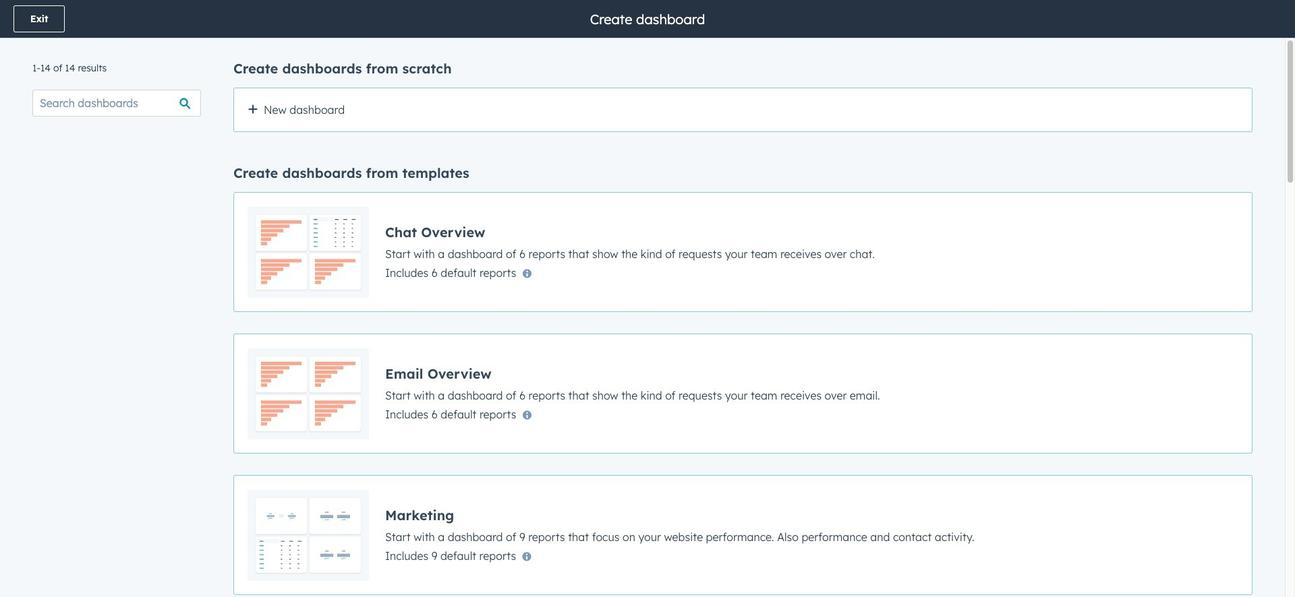 Task type: locate. For each thing, give the bounding box(es) containing it.
Search search field
[[32, 90, 201, 117]]

None checkbox
[[234, 192, 1253, 312]]

None checkbox
[[234, 88, 1253, 132], [234, 334, 1253, 454], [234, 476, 1253, 596], [234, 88, 1253, 132]]

email overview image
[[248, 348, 369, 440]]

marketing image
[[248, 490, 369, 582]]

none checkbox the marketing
[[234, 476, 1253, 596]]



Task type: vqa. For each thing, say whether or not it's contained in the screenshot.
'CHAT OVERVIEW' image
yes



Task type: describe. For each thing, give the bounding box(es) containing it.
chat overview image
[[248, 207, 369, 298]]

none checkbox 'email overview'
[[234, 334, 1253, 454]]

page section element
[[0, 0, 1296, 38]]



